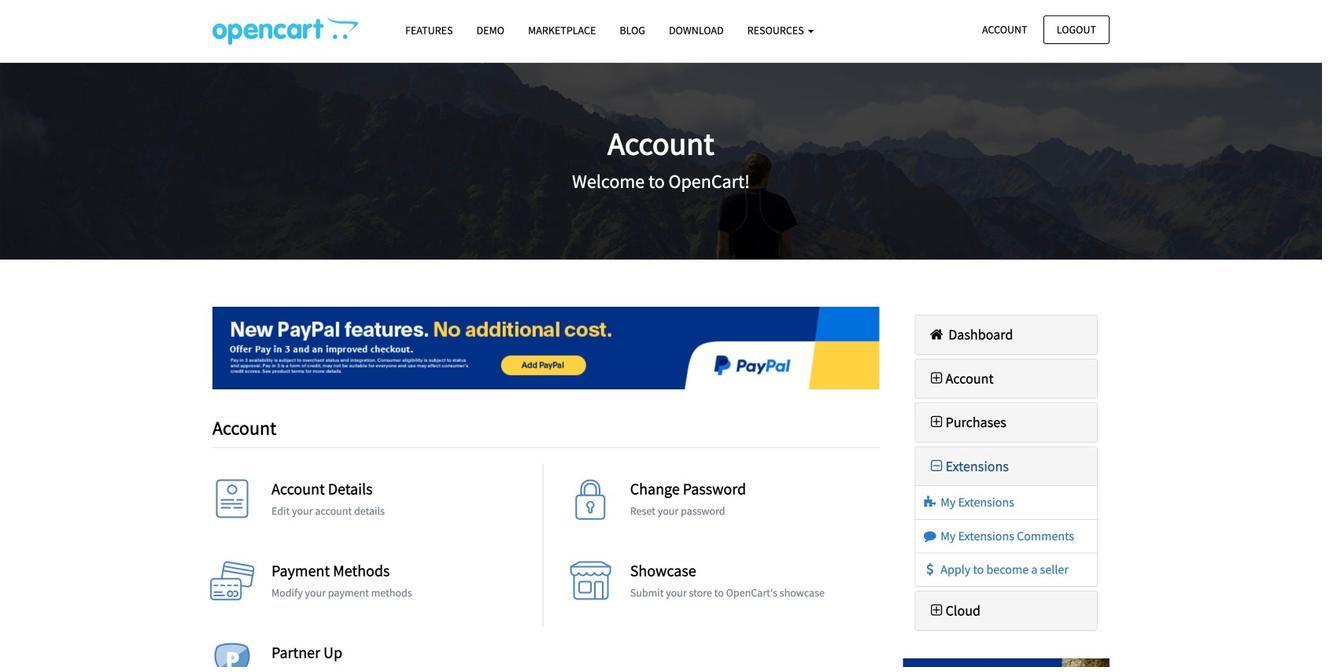 Task type: locate. For each thing, give the bounding box(es) containing it.
puzzle piece image
[[923, 497, 939, 509]]

paypal image
[[213, 307, 880, 390], [904, 659, 1110, 668]]

0 vertical spatial plus square o image
[[928, 415, 946, 430]]

opencart - your account image
[[213, 17, 358, 45]]

1 vertical spatial plus square o image
[[928, 604, 946, 618]]

1 vertical spatial paypal image
[[904, 659, 1110, 668]]

1 horizontal spatial paypal image
[[904, 659, 1110, 668]]

usd image
[[923, 564, 939, 576]]

plus square o image down the usd image
[[928, 604, 946, 618]]

plus square o image
[[928, 415, 946, 430], [928, 604, 946, 618]]

1 plus square o image from the top
[[928, 415, 946, 430]]

payment methods image
[[209, 562, 256, 609]]

plus square o image down plus square o image
[[928, 415, 946, 430]]

0 horizontal spatial paypal image
[[213, 307, 880, 390]]

plus square o image
[[928, 372, 946, 386]]



Task type: describe. For each thing, give the bounding box(es) containing it.
account image
[[209, 480, 256, 527]]

fw image
[[928, 459, 946, 474]]

showcase image
[[568, 562, 615, 609]]

comment image
[[923, 530, 939, 543]]

home image
[[928, 328, 946, 342]]

apply to become a partner image
[[209, 644, 256, 668]]

change password image
[[568, 480, 615, 527]]

0 vertical spatial paypal image
[[213, 307, 880, 390]]

2 plus square o image from the top
[[928, 604, 946, 618]]



Task type: vqa. For each thing, say whether or not it's contained in the screenshot.
Download link
no



